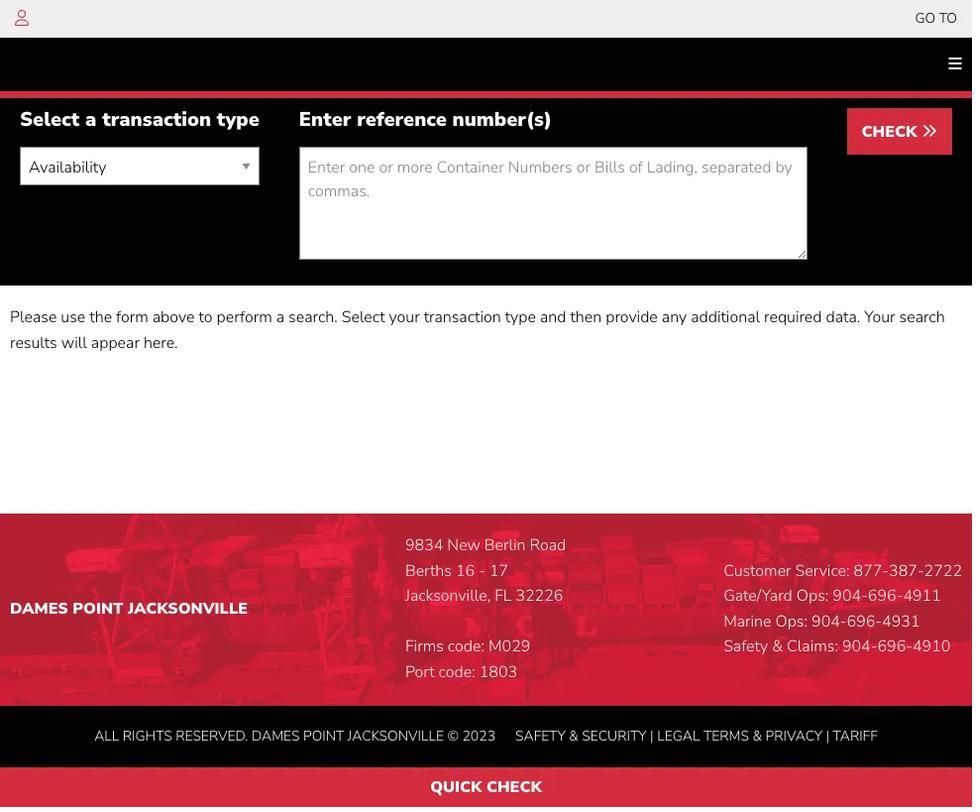 Task type: vqa. For each thing, say whether or not it's contained in the screenshot.
Point to the left
yes



Task type: locate. For each thing, give the bounding box(es) containing it.
appear
[[91, 332, 140, 354]]

&
[[772, 636, 783, 658], [569, 726, 579, 745], [753, 726, 762, 745]]

0 vertical spatial check
[[862, 121, 922, 143]]

| left the tariff
[[826, 726, 830, 745]]

0 vertical spatial safety
[[724, 636, 768, 658]]

0 vertical spatial a
[[85, 106, 97, 133]]

4910
[[913, 636, 951, 658]]

| left legal
[[650, 726, 654, 745]]

ops: up "claims:"
[[776, 611, 808, 632]]

1 horizontal spatial type
[[505, 306, 536, 328]]

ops:
[[797, 585, 829, 607], [776, 611, 808, 632]]

search
[[900, 306, 946, 328]]

quick
[[430, 776, 482, 798]]

1 vertical spatial type
[[505, 306, 536, 328]]

1 vertical spatial transaction
[[424, 306, 501, 328]]

dames
[[10, 598, 68, 620], [252, 726, 300, 745]]

& right terms
[[753, 726, 762, 745]]

2 horizontal spatial &
[[772, 636, 783, 658]]

safety & security link
[[516, 726, 647, 745]]

gate/yard
[[724, 585, 793, 607]]

safety & security | legal terms & privacy | tariff
[[516, 726, 878, 745]]

1 vertical spatial dames
[[252, 726, 300, 745]]

ops: down service:
[[797, 585, 829, 607]]

user image
[[15, 10, 29, 26]]

1 horizontal spatial select
[[342, 306, 385, 328]]

point
[[73, 598, 123, 620], [303, 726, 344, 745]]

code: up 1803
[[448, 636, 485, 658]]

0 horizontal spatial |
[[650, 726, 654, 745]]

1 horizontal spatial transaction
[[424, 306, 501, 328]]

1 horizontal spatial dames
[[252, 726, 300, 745]]

dames point jacksonville
[[10, 598, 248, 620]]

perform
[[217, 306, 272, 328]]

customer
[[724, 560, 792, 582]]

jacksonville,
[[405, 585, 491, 607]]

above
[[152, 306, 195, 328]]

1 horizontal spatial |
[[826, 726, 830, 745]]

904- up "claims:"
[[812, 611, 847, 632]]

0 horizontal spatial &
[[569, 726, 579, 745]]

then
[[571, 306, 602, 328]]

transaction
[[102, 106, 211, 133], [424, 306, 501, 328]]

1 | from the left
[[650, 726, 654, 745]]

1 horizontal spatial jacksonville
[[348, 726, 444, 745]]

2 vertical spatial 696-
[[878, 636, 913, 658]]

safety inside customer service: 877-387-2722 gate/yard ops: 904-696-4911 marine ops: 904-696-4931 safety & claims: 904-696-4910
[[724, 636, 768, 658]]

2722
[[925, 560, 963, 582]]

1 vertical spatial ops:
[[776, 611, 808, 632]]

©
[[448, 726, 459, 745]]

search.
[[289, 306, 338, 328]]

check inside 'quick check' link
[[487, 776, 542, 798]]

904- down 877-
[[833, 585, 868, 607]]

service:
[[796, 560, 850, 582]]

1 vertical spatial code:
[[439, 661, 476, 683]]

fl
[[495, 585, 512, 607]]

footer containing 9834 new berlin road
[[0, 514, 973, 767]]

& inside customer service: 877-387-2722 gate/yard ops: 904-696-4911 marine ops: 904-696-4931 safety & claims: 904-696-4910
[[772, 636, 783, 658]]

0 horizontal spatial jacksonville
[[128, 598, 248, 620]]

tariff
[[833, 726, 878, 745]]

legal
[[658, 726, 700, 745]]

1 vertical spatial select
[[342, 306, 385, 328]]

0 horizontal spatial a
[[85, 106, 97, 133]]

0 vertical spatial jacksonville
[[128, 598, 248, 620]]

transaction inside please use the form above to perform a search. select your transaction type and then provide any additional required data. your search results will appear here.
[[424, 306, 501, 328]]

jacksonville
[[128, 598, 248, 620], [348, 726, 444, 745]]

1 vertical spatial check
[[487, 776, 542, 798]]

0 vertical spatial dames
[[10, 598, 68, 620]]

0 horizontal spatial check
[[487, 776, 542, 798]]

0 vertical spatial select
[[20, 106, 80, 133]]

0 horizontal spatial transaction
[[102, 106, 211, 133]]

check
[[862, 121, 922, 143], [487, 776, 542, 798]]

go
[[916, 9, 936, 28]]

data.
[[826, 306, 861, 328]]

select
[[20, 106, 80, 133], [342, 306, 385, 328]]

387-
[[889, 560, 925, 582]]

footer
[[0, 514, 973, 767]]

safety down marine on the bottom of the page
[[724, 636, 768, 658]]

enter reference number(s)
[[299, 106, 552, 133]]

provide
[[606, 306, 658, 328]]

0 horizontal spatial safety
[[516, 726, 566, 745]]

& left "claims:"
[[772, 636, 783, 658]]

904- right "claims:"
[[843, 636, 878, 658]]

form
[[116, 306, 148, 328]]

please use the form above to perform a search. select your transaction type and then provide any additional required data. your search results will appear here.
[[10, 306, 946, 354]]

|
[[650, 726, 654, 745], [826, 726, 830, 745]]

enter
[[299, 106, 351, 133]]

2023
[[462, 726, 496, 745]]

1 vertical spatial a
[[276, 306, 285, 328]]

696-
[[868, 585, 904, 607], [847, 611, 883, 632], [878, 636, 913, 658]]

marine
[[724, 611, 772, 632]]

0 horizontal spatial select
[[20, 106, 80, 133]]

a
[[85, 106, 97, 133], [276, 306, 285, 328]]

security
[[582, 726, 647, 745]]

to
[[940, 9, 958, 28]]

code: right port
[[439, 661, 476, 683]]

1 horizontal spatial point
[[303, 726, 344, 745]]

9834 new berlin road berths 16 - 17 jacksonville, fl 32226
[[405, 534, 566, 607]]

0 vertical spatial transaction
[[102, 106, 211, 133]]

new
[[448, 534, 481, 556]]

1 horizontal spatial check
[[862, 121, 922, 143]]

1 horizontal spatial a
[[276, 306, 285, 328]]

877-
[[854, 560, 889, 582]]

1 vertical spatial jacksonville
[[348, 726, 444, 745]]

type
[[217, 106, 260, 133], [505, 306, 536, 328]]

safety
[[724, 636, 768, 658], [516, 726, 566, 745]]

1 vertical spatial 904-
[[812, 611, 847, 632]]

use
[[61, 306, 86, 328]]

port
[[405, 661, 435, 683]]

0 horizontal spatial dames
[[10, 598, 68, 620]]

904-
[[833, 585, 868, 607], [812, 611, 847, 632], [843, 636, 878, 658]]

here.
[[144, 332, 178, 354]]

16
[[456, 560, 475, 582]]

claims:
[[787, 636, 839, 658]]

1 horizontal spatial safety
[[724, 636, 768, 658]]

angle double right image
[[922, 123, 938, 139]]

code:
[[448, 636, 485, 658], [439, 661, 476, 683]]

results
[[10, 332, 57, 354]]

type left 'and'
[[505, 306, 536, 328]]

& left security
[[569, 726, 579, 745]]

quick check link
[[0, 767, 973, 807]]

0 vertical spatial point
[[73, 598, 123, 620]]

terms
[[704, 726, 750, 745]]

type left enter
[[217, 106, 260, 133]]

0 horizontal spatial type
[[217, 106, 260, 133]]

will
[[61, 332, 87, 354]]

safety right 2023
[[516, 726, 566, 745]]



Task type: describe. For each thing, give the bounding box(es) containing it.
1803
[[480, 661, 518, 683]]

reference
[[357, 106, 447, 133]]

privacy
[[766, 726, 823, 745]]

number(s)
[[453, 106, 552, 133]]

customer service: 877-387-2722 gate/yard ops: 904-696-4911 marine ops: 904-696-4931 safety & claims: 904-696-4910
[[724, 560, 963, 658]]

firms code:  m029 port code:  1803
[[405, 636, 531, 683]]

required
[[764, 306, 822, 328]]

all rights reserved. dames point jacksonville © 2023
[[94, 726, 496, 745]]

and
[[540, 306, 567, 328]]

check inside check button
[[862, 121, 922, 143]]

-
[[479, 560, 486, 582]]

road
[[530, 534, 566, 556]]

select inside please use the form above to perform a search. select your transaction type and then provide any additional required data. your search results will appear here.
[[342, 306, 385, 328]]

Enter reference number(s) text field
[[299, 147, 808, 260]]

all
[[94, 726, 119, 745]]

reserved.
[[176, 726, 248, 745]]

1 horizontal spatial &
[[753, 726, 762, 745]]

0 vertical spatial 696-
[[868, 585, 904, 607]]

2 vertical spatial 904-
[[843, 636, 878, 658]]

0 vertical spatial 904-
[[833, 585, 868, 607]]

1 vertical spatial safety
[[516, 726, 566, 745]]

go to
[[916, 9, 958, 28]]

firms
[[405, 636, 444, 658]]

17
[[490, 560, 509, 582]]

a inside please use the form above to perform a search. select your transaction type and then provide any additional required data. your search results will appear here.
[[276, 306, 285, 328]]

check button
[[847, 108, 953, 155]]

quick check
[[430, 776, 542, 798]]

m029
[[489, 636, 531, 658]]

0 horizontal spatial point
[[73, 598, 123, 620]]

32226
[[516, 585, 564, 607]]

0 vertical spatial type
[[217, 106, 260, 133]]

to
[[199, 306, 213, 328]]

any
[[662, 306, 687, 328]]

additional
[[691, 306, 761, 328]]

0 vertical spatial ops:
[[797, 585, 829, 607]]

bars image
[[949, 56, 963, 71]]

the
[[90, 306, 112, 328]]

legal terms & privacy link
[[658, 726, 823, 745]]

4931
[[883, 611, 921, 632]]

4911
[[904, 585, 942, 607]]

1 vertical spatial 696-
[[847, 611, 883, 632]]

please
[[10, 306, 57, 328]]

berths
[[405, 560, 452, 582]]

rights
[[123, 726, 172, 745]]

0 vertical spatial code:
[[448, 636, 485, 658]]

your
[[865, 306, 896, 328]]

berlin
[[485, 534, 526, 556]]

your
[[389, 306, 420, 328]]

tariff link
[[833, 726, 878, 745]]

9834
[[405, 534, 444, 556]]

type inside please use the form above to perform a search. select your transaction type and then provide any additional required data. your search results will appear here.
[[505, 306, 536, 328]]

2 | from the left
[[826, 726, 830, 745]]

1 vertical spatial point
[[303, 726, 344, 745]]

select a transaction type
[[20, 106, 260, 133]]



